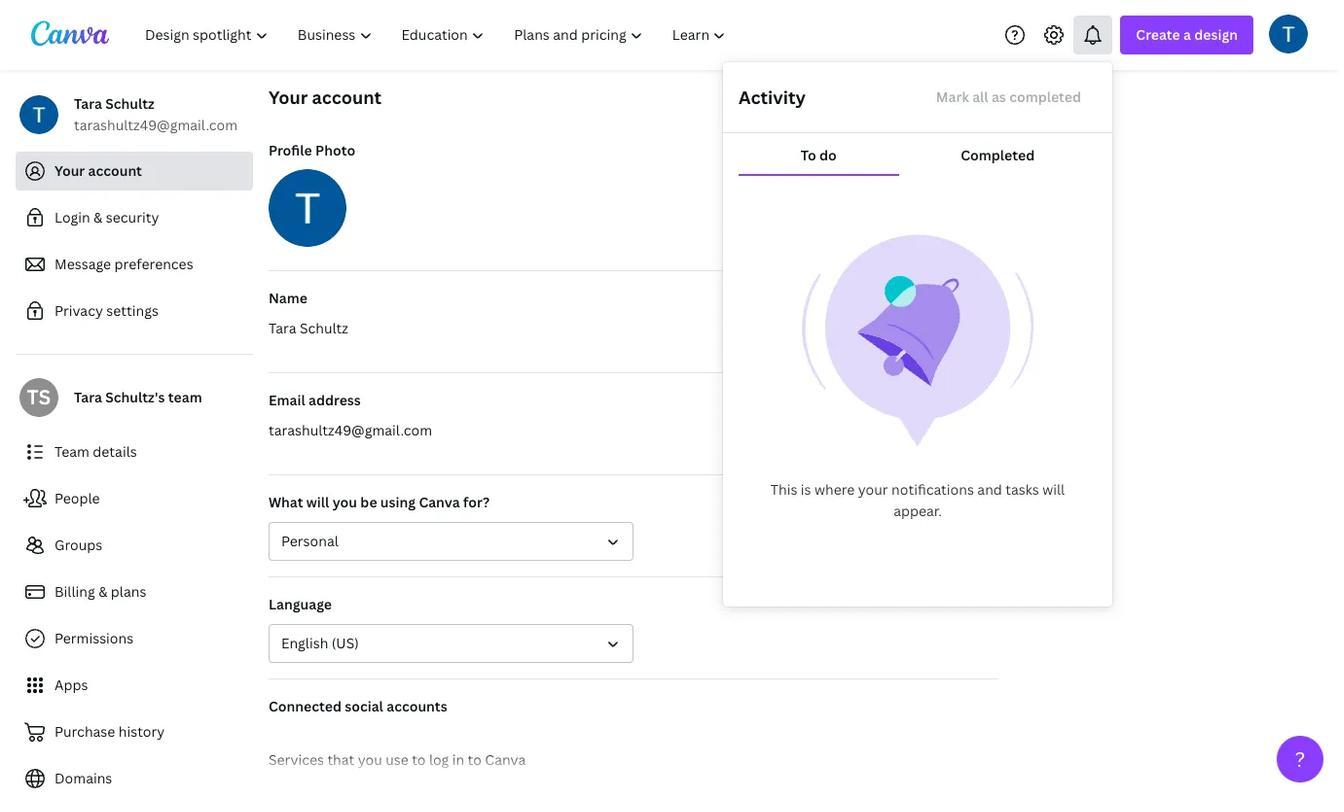 Task type: describe. For each thing, give the bounding box(es) containing it.
schultz's
[[105, 388, 165, 407]]

edit button for tara schultz
[[921, 318, 998, 357]]

accounts
[[387, 698, 447, 716]]

domains
[[54, 770, 112, 788]]

what
[[269, 493, 303, 512]]

billing
[[54, 583, 95, 601]]

and
[[977, 481, 1002, 499]]

create a design button
[[1120, 16, 1253, 54]]

for?
[[463, 493, 490, 512]]

login
[[54, 208, 90, 227]]

design
[[1194, 25, 1238, 44]]

preferences
[[114, 255, 193, 273]]

edit for tara schultz
[[946, 328, 973, 346]]

completed
[[961, 146, 1035, 164]]

tasks
[[1006, 481, 1039, 499]]

& for billing
[[98, 583, 107, 601]]

settings
[[106, 302, 159, 320]]

0 horizontal spatial tarashultz49@gmail.com
[[74, 116, 237, 134]]

0 vertical spatial your account
[[269, 86, 382, 109]]

profile photo
[[269, 141, 355, 160]]

create a design
[[1136, 25, 1238, 44]]

use
[[386, 751, 408, 770]]

apps
[[54, 676, 88, 695]]

2 to from the left
[[468, 751, 482, 770]]

language
[[269, 596, 332, 614]]

purchase history link
[[16, 713, 253, 752]]

domains link
[[16, 760, 253, 799]]

email
[[269, 391, 305, 410]]

privacy settings
[[54, 302, 159, 320]]

a picture of a bell ringing. image
[[801, 235, 1034, 449]]

where
[[815, 481, 855, 499]]

is
[[801, 481, 811, 499]]

team
[[168, 388, 202, 407]]

purchase
[[54, 723, 115, 742]]

tara schultz
[[269, 319, 348, 338]]

0 vertical spatial your
[[269, 86, 308, 109]]

people
[[54, 490, 100, 508]]

activity
[[739, 86, 806, 109]]

connected
[[269, 698, 342, 716]]

completed
[[1009, 88, 1081, 106]]

privacy settings link
[[16, 292, 253, 331]]

security
[[106, 208, 159, 227]]

people link
[[16, 480, 253, 519]]

a
[[1183, 25, 1191, 44]]

purchase history
[[54, 723, 165, 742]]

tara schultz's team
[[74, 388, 202, 407]]

groups link
[[16, 526, 253, 565]]

do
[[819, 146, 837, 164]]

& for login
[[94, 208, 103, 227]]

schultz for tara schultz
[[300, 319, 348, 338]]

mark all as completed
[[936, 88, 1081, 106]]

message preferences link
[[16, 245, 253, 284]]

top level navigation element
[[132, 16, 743, 54]]

notifications
[[891, 481, 974, 499]]

apps link
[[16, 667, 253, 706]]

plans
[[111, 583, 146, 601]]

completed button
[[899, 137, 1097, 174]]

email address
[[269, 391, 361, 410]]

will inside this is where your notifications and tasks will appear.
[[1042, 481, 1065, 499]]

billing & plans link
[[16, 573, 253, 612]]

name
[[269, 289, 307, 308]]

tara schultz image
[[1269, 14, 1308, 53]]

1 horizontal spatial tarashultz49@gmail.com
[[269, 421, 432, 440]]

create
[[1136, 25, 1180, 44]]

social
[[345, 698, 383, 716]]

permissions
[[54, 630, 133, 648]]



Task type: locate. For each thing, give the bounding box(es) containing it.
1 horizontal spatial account
[[312, 86, 382, 109]]

connected social accounts
[[269, 698, 447, 716]]

photo
[[315, 141, 355, 160]]

your account link
[[16, 152, 253, 191]]

english
[[281, 635, 328, 653]]

0 vertical spatial edit
[[946, 328, 973, 346]]

& inside billing & plans link
[[98, 583, 107, 601]]

schultz inside tara schultz tarashultz49@gmail.com
[[105, 94, 155, 113]]

message preferences
[[54, 255, 193, 273]]

appear.
[[894, 502, 942, 521]]

tarashultz49@gmail.com
[[74, 116, 237, 134], [269, 421, 432, 440]]

this is where your notifications and tasks will appear.
[[771, 481, 1065, 521]]

account up photo
[[312, 86, 382, 109]]

tara schultz tarashultz49@gmail.com
[[74, 94, 237, 134]]

& inside login & security link
[[94, 208, 103, 227]]

tara inside tara schultz tarashultz49@gmail.com
[[74, 94, 102, 113]]

address
[[309, 391, 361, 410]]

as
[[992, 88, 1006, 106]]

you for will
[[333, 493, 357, 512]]

0 horizontal spatial your account
[[54, 162, 142, 180]]

2 edit from the top
[[946, 430, 973, 449]]

Language: English (US) button
[[269, 625, 634, 664]]

1 vertical spatial account
[[88, 162, 142, 180]]

team details
[[54, 443, 137, 461]]

1 vertical spatial canva
[[485, 751, 526, 770]]

message
[[54, 255, 111, 273]]

schultz
[[105, 94, 155, 113], [300, 319, 348, 338]]

you left the be
[[333, 493, 357, 512]]

0 vertical spatial edit button
[[921, 318, 998, 357]]

log
[[429, 751, 449, 770]]

1 vertical spatial your account
[[54, 162, 142, 180]]

1 vertical spatial tarashultz49@gmail.com
[[269, 421, 432, 440]]

0 vertical spatial account
[[312, 86, 382, 109]]

0 vertical spatial you
[[333, 493, 357, 512]]

details
[[93, 443, 137, 461]]

to do button
[[739, 137, 899, 174]]

& right login
[[94, 208, 103, 227]]

will
[[1042, 481, 1065, 499], [306, 493, 329, 512]]

0 horizontal spatial to
[[412, 751, 426, 770]]

what will you be using canva for?
[[269, 493, 490, 512]]

0 vertical spatial tara
[[74, 94, 102, 113]]

using
[[380, 493, 416, 512]]

tara down name at the top left
[[269, 319, 296, 338]]

tara for tara schultz tarashultz49@gmail.com
[[74, 94, 102, 113]]

2 edit button from the top
[[921, 420, 998, 459]]

schultz for tara schultz tarashultz49@gmail.com
[[105, 94, 155, 113]]

0 vertical spatial &
[[94, 208, 103, 227]]

tara for tara schultz
[[269, 319, 296, 338]]

profile
[[269, 141, 312, 160]]

english (us)
[[281, 635, 359, 653]]

1 vertical spatial tara
[[269, 319, 296, 338]]

& left "plans" at the bottom of page
[[98, 583, 107, 601]]

schultz up your account link
[[105, 94, 155, 113]]

will right what
[[306, 493, 329, 512]]

permissions link
[[16, 620, 253, 659]]

you left use
[[358, 751, 382, 770]]

personal
[[281, 532, 338, 551]]

mark all as completed button
[[920, 78, 1097, 117]]

team
[[54, 443, 89, 461]]

?
[[1295, 746, 1305, 774]]

1 horizontal spatial your
[[269, 86, 308, 109]]

groups
[[54, 536, 102, 555]]

that
[[327, 751, 354, 770]]

1 edit from the top
[[946, 328, 973, 346]]

0 horizontal spatial account
[[88, 162, 142, 180]]

your inside your account link
[[54, 162, 85, 180]]

edit button
[[921, 318, 998, 357], [921, 420, 998, 459]]

will right tasks
[[1042, 481, 1065, 499]]

1 edit button from the top
[[921, 318, 998, 357]]

services
[[269, 751, 324, 770]]

1 to from the left
[[412, 751, 426, 770]]

0 horizontal spatial schultz
[[105, 94, 155, 113]]

account
[[312, 86, 382, 109], [88, 162, 142, 180]]

your up login
[[54, 162, 85, 180]]

billing & plans
[[54, 583, 146, 601]]

account up "login & security"
[[88, 162, 142, 180]]

tara up your account link
[[74, 94, 102, 113]]

1 horizontal spatial will
[[1042, 481, 1065, 499]]

0 horizontal spatial your
[[54, 162, 85, 180]]

this
[[771, 481, 797, 499]]

edit for tarashultz49@gmail.com
[[946, 430, 973, 449]]

1 vertical spatial &
[[98, 583, 107, 601]]

history
[[119, 723, 165, 742]]

your account up "login & security"
[[54, 162, 142, 180]]

team details link
[[16, 433, 253, 472]]

1 vertical spatial edit
[[946, 430, 973, 449]]

0 vertical spatial canva
[[419, 493, 460, 512]]

0 horizontal spatial canva
[[419, 493, 460, 512]]

1 horizontal spatial canva
[[485, 751, 526, 770]]

to right in
[[468, 751, 482, 770]]

tarashultz49@gmail.com down address at the left
[[269, 421, 432, 440]]

Personal button
[[269, 523, 634, 562]]

you for that
[[358, 751, 382, 770]]

in
[[452, 751, 464, 770]]

tara schultz's team image
[[19, 379, 58, 417]]

1 vertical spatial you
[[358, 751, 382, 770]]

tara schultz's team element
[[19, 379, 58, 417]]

canva right in
[[485, 751, 526, 770]]

privacy
[[54, 302, 103, 320]]

tara left "schultz's"
[[74, 388, 102, 407]]

2 vertical spatial tara
[[74, 388, 102, 407]]

to
[[412, 751, 426, 770], [468, 751, 482, 770]]

schultz down name at the top left
[[300, 319, 348, 338]]

0 vertical spatial tarashultz49@gmail.com
[[74, 116, 237, 134]]

services that you use to log in to canva
[[269, 751, 526, 770]]

your account up photo
[[269, 86, 382, 109]]

tarashultz49@gmail.com up your account link
[[74, 116, 237, 134]]

canva
[[419, 493, 460, 512], [485, 751, 526, 770]]

canva left for?
[[419, 493, 460, 512]]

edit
[[946, 328, 973, 346], [946, 430, 973, 449]]

1 vertical spatial schultz
[[300, 319, 348, 338]]

login & security link
[[16, 199, 253, 237]]

your up profile
[[269, 86, 308, 109]]

1 horizontal spatial your account
[[269, 86, 382, 109]]

tara for tara schultz's team
[[74, 388, 102, 407]]

your
[[269, 86, 308, 109], [54, 162, 85, 180]]

your
[[858, 481, 888, 499]]

1 horizontal spatial to
[[468, 751, 482, 770]]

1 vertical spatial your
[[54, 162, 85, 180]]

edit button for tarashultz49@gmail.com
[[921, 420, 998, 459]]

0 vertical spatial schultz
[[105, 94, 155, 113]]

to left log
[[412, 751, 426, 770]]

mark
[[936, 88, 969, 106]]

1 horizontal spatial schultz
[[300, 319, 348, 338]]

? button
[[1277, 737, 1324, 783]]

to
[[801, 146, 816, 164]]

0 horizontal spatial will
[[306, 493, 329, 512]]

your account
[[269, 86, 382, 109], [54, 162, 142, 180]]

(us)
[[332, 635, 359, 653]]

login & security
[[54, 208, 159, 227]]

tara
[[74, 94, 102, 113], [269, 319, 296, 338], [74, 388, 102, 407]]

1 vertical spatial edit button
[[921, 420, 998, 459]]

be
[[360, 493, 377, 512]]

to do
[[801, 146, 837, 164]]

all
[[972, 88, 988, 106]]



